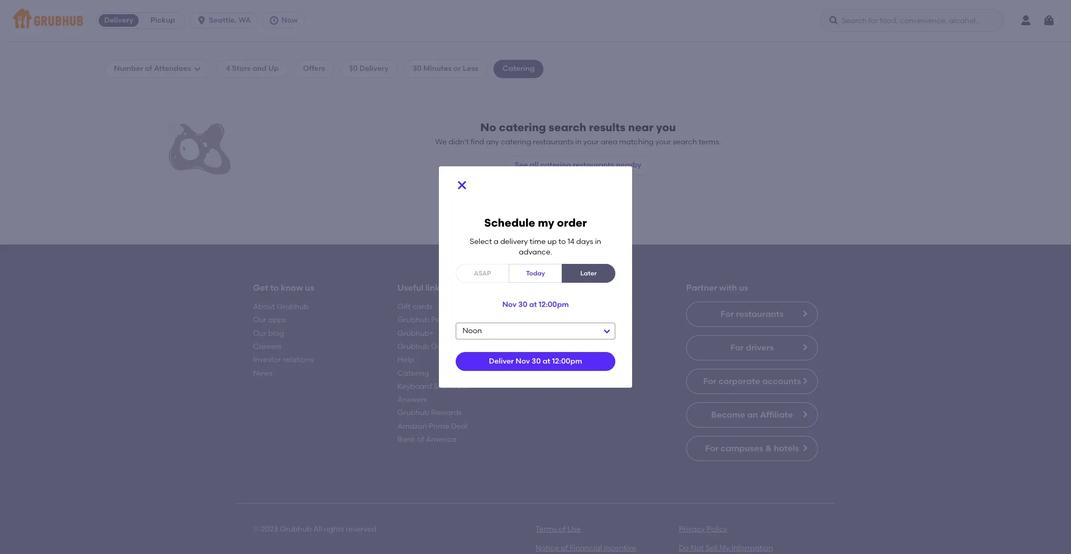 Task type: describe. For each thing, give the bounding box(es) containing it.
news link
[[253, 369, 273, 378]]

later button
[[562, 264, 616, 283]]

area
[[601, 137, 618, 146]]

all
[[314, 525, 322, 534]]

select
[[470, 237, 492, 246]]

become
[[712, 410, 746, 420]]

delivery
[[501, 237, 528, 246]]

up
[[269, 64, 279, 73]]

relations
[[283, 356, 314, 365]]

1 us from the left
[[305, 283, 314, 293]]

stars
[[232, 64, 251, 73]]

accounts
[[763, 377, 802, 387]]

facebook link
[[542, 303, 578, 312]]

sell
[[706, 545, 718, 553]]

in inside select a delivery time up to 14 days in advance.
[[595, 237, 602, 246]]

for corporate accounts link
[[687, 369, 819, 395]]

useful
[[398, 283, 424, 293]]

catering inside gift cards grubhub perks grubhub+ grubhub guarantee help catering keyboard shortcuts answers grubhub rewards amazon prime deal bank of america
[[398, 369, 429, 378]]

wa
[[239, 16, 251, 25]]

privacy policy link
[[679, 525, 728, 534]]

amazon prime deal link
[[398, 422, 468, 431]]

useful links
[[398, 283, 444, 293]]

know
[[281, 283, 303, 293]]

for for for campuses & hotels
[[706, 444, 719, 454]]

svg image
[[197, 15, 207, 26]]

no catering search results near you we didn't find any catering restaurants in your area matching your search terms.
[[435, 121, 721, 146]]

privacy policy
[[679, 525, 728, 534]]

nearby
[[616, 161, 642, 170]]

not
[[691, 545, 704, 553]]

our apps link
[[253, 316, 286, 325]]

see all catering restaurants nearby
[[515, 161, 642, 170]]

svg image inside now button
[[269, 15, 279, 26]]

a for suggest
[[483, 230, 487, 239]]

help
[[398, 356, 414, 365]]

of for notice
[[561, 545, 568, 553]]

catering up any
[[499, 121, 546, 134]]

grubhub rewards link
[[398, 409, 462, 418]]

schedule my order
[[485, 216, 587, 230]]

see all catering restaurants nearby button
[[506, 156, 651, 175]]

careers link
[[253, 343, 282, 351]]

bank of america link
[[398, 436, 457, 445]]

see
[[497, 216, 509, 224]]

4 stars and up
[[226, 64, 279, 73]]

an
[[748, 410, 759, 420]]

number of attendees
[[114, 64, 191, 73]]

terms of use link
[[536, 525, 581, 534]]

delivery button
[[97, 12, 141, 29]]

restaurants inside no catering search results near you we didn't find any catering restaurants in your area matching your search terms.
[[533, 137, 574, 146]]

deal
[[451, 422, 468, 431]]

grubhub+
[[398, 329, 434, 338]]

today button
[[509, 264, 563, 283]]

grubhub down gift cards "link" in the left of the page
[[398, 316, 430, 325]]

asap button
[[456, 264, 510, 283]]

time
[[530, 237, 546, 246]]

grubhub guarantee link
[[398, 343, 470, 351]]

information
[[732, 545, 774, 553]]

1 horizontal spatial 30
[[519, 301, 528, 310]]

$0 delivery
[[349, 64, 389, 73]]

4
[[226, 64, 230, 73]]

hotels
[[774, 444, 799, 454]]

today
[[526, 270, 545, 277]]

for campuses & hotels link
[[687, 437, 819, 462]]

links
[[426, 283, 444, 293]]

facebook twitter
[[542, 303, 578, 325]]

prime
[[429, 422, 450, 431]]

grubhub perks link
[[398, 316, 450, 325]]

for for for restaurants
[[721, 309, 734, 319]]

for corporate accounts
[[704, 377, 802, 387]]

2023
[[261, 525, 278, 534]]

of for terms
[[559, 525, 566, 534]]

nov 30 at 12:00pm button
[[503, 296, 569, 315]]

didn't
[[449, 137, 469, 146]]

for drivers
[[731, 343, 774, 353]]

30 inside no catering search results near you main content
[[413, 64, 422, 73]]

offers
[[303, 64, 325, 73]]

1 horizontal spatial catering
[[503, 64, 535, 73]]

in inside no catering search results near you we didn't find any catering restaurants in your area matching your search terms.
[[576, 137, 582, 146]]

svg image inside no catering search results near you main content
[[193, 65, 202, 73]]

for?
[[582, 216, 595, 224]]

to inside no catering search results near you main content
[[270, 283, 279, 293]]

advance.
[[519, 248, 553, 257]]

delivery inside button
[[104, 16, 133, 25]]

news
[[253, 369, 273, 378]]

don't see what you're looking for?
[[476, 216, 595, 224]]

deliver nov 30 at 12:00pm button
[[456, 353, 616, 372]]

don't
[[476, 216, 495, 224]]

campuses
[[721, 444, 764, 454]]

privacy
[[679, 525, 705, 534]]

1 vertical spatial 12:00pm
[[552, 357, 583, 366]]

partner with us
[[687, 283, 749, 293]]

about
[[253, 303, 275, 312]]

1 our from the top
[[253, 316, 267, 325]]

with for connect
[[580, 283, 598, 293]]

looking
[[554, 216, 580, 224]]

for for for drivers
[[731, 343, 744, 353]]

schedule
[[485, 216, 536, 230]]

1 your from the left
[[584, 137, 599, 146]]

policy
[[707, 525, 728, 534]]

2 horizontal spatial 30
[[532, 357, 541, 366]]

30 minutes or less
[[413, 64, 479, 73]]

gift cards link
[[398, 303, 433, 312]]

notice
[[536, 545, 560, 553]]



Task type: vqa. For each thing, say whether or not it's contained in the screenshot.
the us associated with Partner with us
yes



Task type: locate. For each thing, give the bounding box(es) containing it.
later
[[581, 270, 597, 277]]

1 vertical spatial our
[[253, 329, 267, 338]]

catering up keyboard
[[398, 369, 429, 378]]

for drivers link
[[687, 336, 819, 361]]

0 horizontal spatial at
[[530, 301, 537, 310]]

corporate
[[719, 377, 761, 387]]

a inside button
[[483, 230, 487, 239]]

1 vertical spatial at
[[543, 357, 551, 366]]

with for partner
[[720, 283, 737, 293]]

catering down what
[[506, 230, 536, 239]]

2 us from the left
[[600, 283, 609, 293]]

a for select
[[494, 237, 499, 246]]

a right select
[[494, 237, 499, 246]]

blog
[[268, 329, 284, 338]]

keyboard shortcuts link
[[398, 382, 468, 391]]

us for partner with us
[[739, 283, 749, 293]]

1 vertical spatial in
[[595, 237, 602, 246]]

about grubhub link
[[253, 303, 309, 312]]

youtube link
[[542, 343, 573, 351]]

amazon
[[398, 422, 427, 431]]

for down partner with us
[[721, 309, 734, 319]]

of left the use
[[559, 525, 566, 534]]

1 horizontal spatial search
[[673, 137, 697, 146]]

us up the for restaurants at the right of the page
[[739, 283, 749, 293]]

for restaurants
[[721, 309, 784, 319]]

for for for corporate accounts
[[704, 377, 717, 387]]

to inside select a delivery time up to 14 days in advance.
[[559, 237, 566, 246]]

terms
[[536, 525, 557, 534]]

0 vertical spatial 30
[[413, 64, 422, 73]]

investor
[[253, 356, 281, 365]]

us right "connect"
[[600, 283, 609, 293]]

12:00pm down youtube link
[[552, 357, 583, 366]]

of inside gift cards grubhub perks grubhub+ grubhub guarantee help catering keyboard shortcuts answers grubhub rewards amazon prime deal bank of america
[[417, 436, 424, 445]]

do not sell my information
[[679, 545, 774, 553]]

at
[[530, 301, 537, 310], [543, 357, 551, 366]]

attendees
[[154, 64, 191, 73]]

0 horizontal spatial your
[[584, 137, 599, 146]]

0 horizontal spatial catering
[[398, 369, 429, 378]]

restaurants down area
[[573, 161, 615, 170]]

perks
[[431, 316, 450, 325]]

delivery right $0
[[360, 64, 389, 73]]

catering right any
[[501, 137, 531, 146]]

12:00pm up 'twitter'
[[539, 301, 569, 310]]

restaurant
[[538, 230, 575, 239]]

a
[[483, 230, 487, 239], [494, 237, 499, 246]]

seattle,
[[209, 16, 237, 25]]

1 horizontal spatial a
[[494, 237, 499, 246]]

a inside select a delivery time up to 14 days in advance.
[[494, 237, 499, 246]]

grubhub down answers link
[[398, 409, 430, 418]]

svg image
[[1043, 14, 1056, 27], [269, 15, 279, 26], [829, 15, 840, 26], [193, 65, 202, 73], [456, 179, 469, 192]]

notice of financial incentive
[[536, 545, 637, 553]]

suggest
[[452, 230, 481, 239]]

1 vertical spatial to
[[270, 283, 279, 293]]

no catering search results near you main content
[[0, 41, 1072, 555]]

what
[[511, 216, 529, 224]]

less
[[463, 64, 479, 73]]

2 with from the left
[[720, 283, 737, 293]]

for restaurants link
[[687, 302, 819, 327]]

1 with from the left
[[580, 283, 598, 293]]

matching
[[620, 137, 654, 146]]

delivery inside no catering search results near you main content
[[360, 64, 389, 73]]

in up see all catering restaurants nearby
[[576, 137, 582, 146]]

nov right deliver
[[516, 357, 530, 366]]

search down you
[[673, 137, 697, 146]]

with down later
[[580, 283, 598, 293]]

2 vertical spatial restaurants
[[736, 309, 784, 319]]

pickup button
[[141, 12, 185, 29]]

number
[[114, 64, 143, 73]]

catering
[[499, 121, 546, 134], [501, 137, 531, 146], [541, 161, 571, 170], [506, 230, 536, 239]]

apps
[[268, 316, 286, 325]]

answers
[[398, 396, 427, 405]]

1 horizontal spatial delivery
[[360, 64, 389, 73]]

pickup
[[151, 16, 175, 25]]

1 vertical spatial catering
[[398, 369, 429, 378]]

30 down today button
[[519, 301, 528, 310]]

grubhub inside about grubhub our apps our blog careers investor relations news
[[277, 303, 309, 312]]

grubhub+ link
[[398, 329, 434, 338]]

main navigation navigation
[[0, 0, 1072, 41]]

0 vertical spatial 12:00pm
[[539, 301, 569, 310]]

search up see all catering restaurants nearby
[[549, 121, 587, 134]]

1 vertical spatial restaurants
[[573, 161, 615, 170]]

notice of financial incentive link
[[536, 545, 637, 553]]

now button
[[262, 12, 309, 29]]

1 horizontal spatial us
[[600, 283, 609, 293]]

of right bank
[[417, 436, 424, 445]]

select a delivery time up to 14 days in advance.
[[470, 237, 602, 257]]

become an affiliate link
[[687, 403, 819, 428]]

drivers
[[746, 343, 774, 353]]

0 vertical spatial search
[[549, 121, 587, 134]]

do
[[679, 545, 689, 553]]

0 vertical spatial at
[[530, 301, 537, 310]]

1 horizontal spatial in
[[595, 237, 602, 246]]

my
[[538, 216, 555, 230]]

become an affiliate
[[712, 410, 794, 420]]

grubhub down know
[[277, 303, 309, 312]]

facebook
[[542, 303, 578, 312]]

restaurants up the drivers
[[736, 309, 784, 319]]

cards
[[413, 303, 433, 312]]

your down you
[[656, 137, 671, 146]]

gift
[[398, 303, 411, 312]]

for left campuses
[[706, 444, 719, 454]]

with right partner
[[720, 283, 737, 293]]

0 vertical spatial our
[[253, 316, 267, 325]]

3 us from the left
[[739, 283, 749, 293]]

restaurants up all
[[533, 137, 574, 146]]

restaurants inside button
[[573, 161, 615, 170]]

0 horizontal spatial search
[[549, 121, 587, 134]]

1 vertical spatial delivery
[[360, 64, 389, 73]]

0 horizontal spatial to
[[270, 283, 279, 293]]

a left the "new"
[[483, 230, 487, 239]]

to right get
[[270, 283, 279, 293]]

of right 'notice'
[[561, 545, 568, 553]]

grubhub down for?
[[588, 230, 620, 239]]

0 vertical spatial catering
[[503, 64, 535, 73]]

of for number
[[145, 64, 152, 73]]

grubhub down grubhub+
[[398, 343, 430, 351]]

in right days
[[595, 237, 602, 246]]

nov down today button
[[503, 301, 517, 310]]

us for connect with us
[[600, 283, 609, 293]]

to
[[559, 237, 566, 246], [270, 283, 279, 293]]

partner
[[687, 283, 718, 293]]

2 vertical spatial 30
[[532, 357, 541, 366]]

our down the about
[[253, 316, 267, 325]]

0 horizontal spatial in
[[576, 137, 582, 146]]

deliver
[[489, 357, 514, 366]]

catering right less on the left of page
[[503, 64, 535, 73]]

delivery left pickup
[[104, 16, 133, 25]]

grubhub inside button
[[588, 230, 620, 239]]

0 vertical spatial nov
[[503, 301, 517, 310]]

1 horizontal spatial at
[[543, 357, 551, 366]]

30
[[413, 64, 422, 73], [519, 301, 528, 310], [532, 357, 541, 366]]

1 horizontal spatial with
[[720, 283, 737, 293]]

help link
[[398, 356, 414, 365]]

suggest a new catering restaurant for grubhub button
[[447, 226, 625, 245]]

rewards
[[431, 409, 462, 418]]

and
[[253, 64, 267, 73]]

seattle, wa
[[209, 16, 251, 25]]

deliver nov 30 at 12:00pm
[[489, 357, 583, 366]]

to left 14 at the top of page
[[559, 237, 566, 246]]

12:00pm
[[539, 301, 569, 310], [552, 357, 583, 366]]

reserved.
[[346, 525, 379, 534]]

1 horizontal spatial your
[[656, 137, 671, 146]]

grubhub left all at the bottom left of page
[[280, 525, 312, 534]]

0 vertical spatial restaurants
[[533, 137, 574, 146]]

0 horizontal spatial 30
[[413, 64, 422, 73]]

1 vertical spatial 30
[[519, 301, 528, 310]]

seattle, wa button
[[190, 12, 262, 29]]

terms.
[[699, 137, 721, 146]]

catering right all
[[541, 161, 571, 170]]

use
[[568, 525, 581, 534]]

for
[[577, 230, 586, 239]]

0 vertical spatial delivery
[[104, 16, 133, 25]]

0 vertical spatial in
[[576, 137, 582, 146]]

my
[[720, 545, 730, 553]]

you're
[[531, 216, 553, 224]]

2 our from the top
[[253, 329, 267, 338]]

up
[[548, 237, 557, 246]]

1 vertical spatial nov
[[516, 357, 530, 366]]

affiliate
[[761, 410, 794, 420]]

days
[[577, 237, 594, 246]]

for left the drivers
[[731, 343, 744, 353]]

no
[[481, 121, 497, 134]]

your left area
[[584, 137, 599, 146]]

0 horizontal spatial a
[[483, 230, 487, 239]]

twitter link
[[542, 316, 566, 325]]

1 horizontal spatial to
[[559, 237, 566, 246]]

rights
[[324, 525, 344, 534]]

financial
[[570, 545, 602, 553]]

near
[[629, 121, 654, 134]]

30 right deliver
[[532, 357, 541, 366]]

0 horizontal spatial delivery
[[104, 16, 133, 25]]

of right number
[[145, 64, 152, 73]]

0 horizontal spatial with
[[580, 283, 598, 293]]

14
[[568, 237, 575, 246]]

30 left 'minutes' at the top left of the page
[[413, 64, 422, 73]]

1 vertical spatial search
[[673, 137, 697, 146]]

for left corporate
[[704, 377, 717, 387]]

0 vertical spatial to
[[559, 237, 566, 246]]

answers link
[[398, 396, 427, 405]]

for campuses & hotels
[[706, 444, 799, 454]]

©
[[253, 525, 259, 534]]

2 your from the left
[[656, 137, 671, 146]]

our up careers
[[253, 329, 267, 338]]

2 horizontal spatial us
[[739, 283, 749, 293]]

0 horizontal spatial us
[[305, 283, 314, 293]]

us right know
[[305, 283, 314, 293]]



